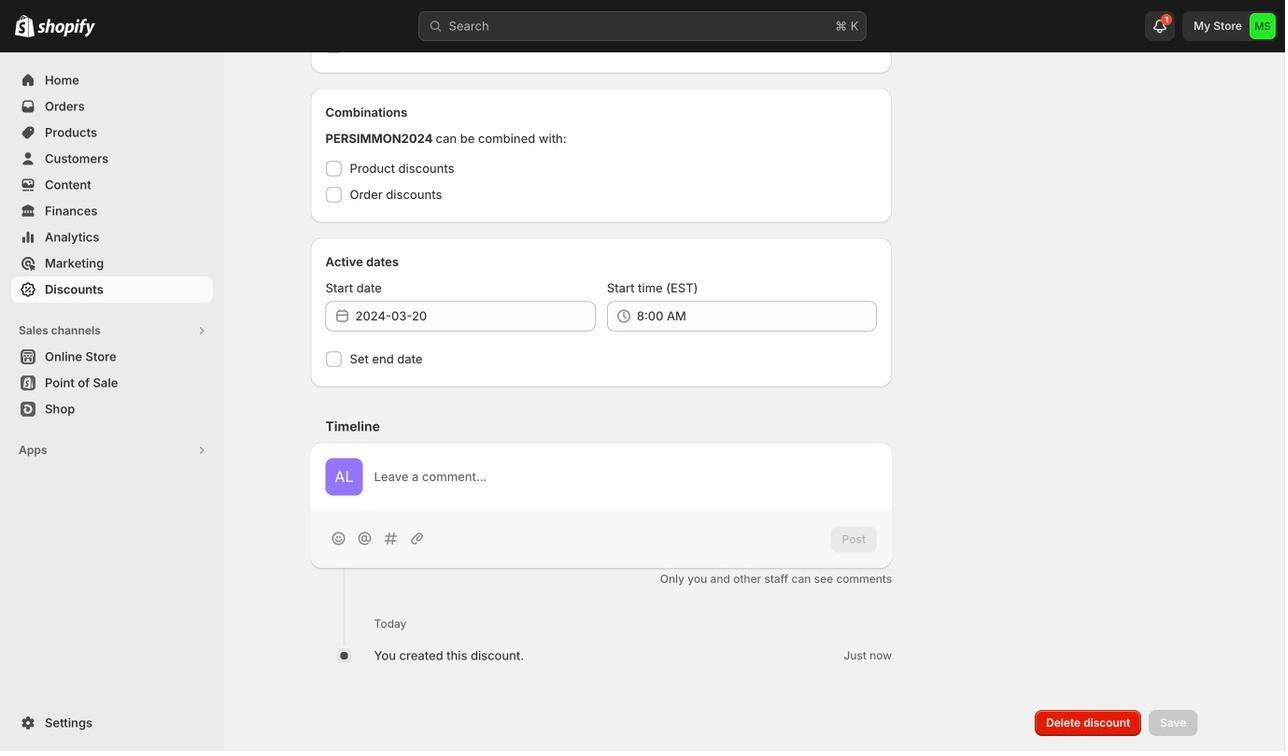 Task type: vqa. For each thing, say whether or not it's contained in the screenshot.
text box
no



Task type: locate. For each thing, give the bounding box(es) containing it.
shopify image
[[15, 15, 35, 37]]

avatar with initials a l image
[[326, 458, 363, 496]]

Enter time text field
[[637, 301, 877, 331]]



Task type: describe. For each thing, give the bounding box(es) containing it.
my store image
[[1250, 13, 1276, 39]]

shopify image
[[37, 18, 95, 37]]

YYYY-MM-DD text field
[[356, 301, 596, 331]]

Leave a comment... text field
[[374, 468, 877, 486]]



